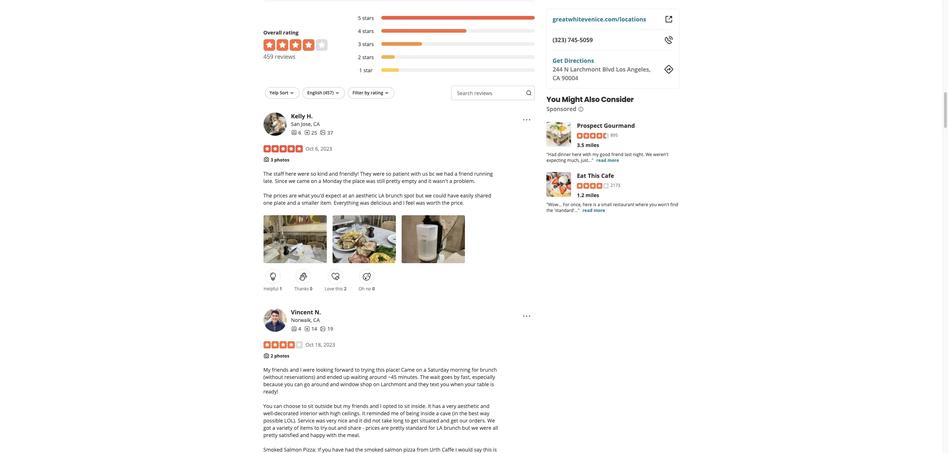 Task type: describe. For each thing, give the bounding box(es) containing it.
lol).
[[284, 418, 296, 425]]

all
[[493, 425, 498, 432]]

1 sit from the left
[[308, 403, 314, 410]]

up
[[343, 374, 350, 381]]

stars for 3 stars
[[362, 41, 374, 47]]

situated
[[420, 418, 439, 425]]

and down items
[[300, 432, 309, 439]]

ca inside kelly h. san jose, ca
[[313, 121, 320, 127]]

you for you might also consider
[[547, 95, 561, 105]]

oct 6, 2023
[[306, 145, 332, 152]]

consider
[[601, 95, 634, 105]]

i inside the prices are what you'd expect at an aesthetic la brunch spot but we could have easily shared one plate and a smaller item. everything was delicious and i feel was worth the price.
[[403, 200, 405, 207]]

the inside the staff here were so kind and friendly! they were so patient with us bc we had a friend running late. since we came on a monday the place was still pretty empty and it wasn't a problem.
[[343, 178, 351, 185]]

ca inside 'get directions 244 n larchmont blvd los angeles, ca 90004'
[[553, 74, 560, 82]]

bc
[[429, 171, 435, 177]]

0 vertical spatial very
[[446, 403, 456, 410]]

stars for 4 stars
[[362, 27, 374, 34]]

directions
[[564, 57, 594, 65]]

and down nice
[[338, 425, 347, 432]]

brunch inside the prices are what you'd expect at an aesthetic la brunch spot but we could have easily shared one plate and a smaller item. everything was delicious and i feel was worth the price.
[[386, 192, 403, 199]]

0 horizontal spatial but
[[334, 403, 342, 410]]

this
[[588, 172, 600, 180]]

waiting
[[351, 374, 368, 381]]

3 photos
[[271, 157, 289, 163]]

we inside the prices are what you'd expect at an aesthetic la brunch spot but we could have easily shared one plate and a smaller item. everything was delicious and i feel was worth the price.
[[425, 192, 432, 199]]

much,
[[567, 157, 580, 164]]

greatwhitevenice.com/locations link
[[553, 15, 646, 23]]

2 get from the left
[[451, 418, 458, 425]]

1 vertical spatial around
[[311, 382, 329, 388]]

share
[[348, 425, 361, 432]]

to inside my friends and i were looking forward to trying this place! came on a saturday morning for brunch (without reservations) and ended up waiting around ~45 minutes. the wait goes by fast, especially because you can go around and window shop on larchmont and they text you when your table is ready!
[[355, 367, 360, 374]]

were up "came"
[[298, 171, 309, 177]]

text
[[430, 382, 439, 388]]

we inside you can choose to sit outside but my friends and i opted to sit inside. it has a very aesthetic and well-decorated interior with high ceilings. it reminded me of being inside a cave (in the best way possible lol). service was very nice and it did not take long to get situated and get our orders. we got a variety of items to try out and share - prices are pretty standard for la brunch but we were all pretty satisfied and happy with the meal.
[[488, 418, 495, 425]]

to up me
[[398, 403, 403, 410]]

read more link for gourmand
[[597, 157, 619, 164]]

(323) 745-5059
[[553, 36, 593, 44]]

here for staff
[[285, 171, 296, 177]]

the for the prices are what you'd expect at an aesthetic la brunch spot but we could have easily shared one plate and a smaller item. everything was delicious and i feel was worth the price.
[[263, 192, 272, 199]]

standard
[[406, 425, 427, 432]]

h.
[[307, 112, 313, 120]]

2 vertical spatial pretty
[[263, 432, 278, 439]]

la inside you can choose to sit outside but my friends and i opted to sit inside. it has a very aesthetic and well-decorated interior with high ceilings. it reminded me of being inside a cave (in the best way possible lol). service was very nice and it did not take long to get situated and get our orders. we got a variety of items to try out and share - prices are pretty standard for la brunch but we were all pretty satisfied and happy with the meal.
[[437, 425, 443, 432]]

greatwhitevenice.com/locations
[[553, 15, 646, 23]]

and up share
[[349, 418, 358, 425]]

blvd
[[603, 65, 615, 73]]

looking
[[316, 367, 333, 374]]

dinner
[[558, 152, 571, 158]]

1 vertical spatial 2
[[344, 286, 347, 292]]

was left delicious
[[360, 200, 369, 207]]

and down the ended
[[330, 382, 339, 388]]

my inside "had dinner here with my good friend last night. we weren't expecting much, just…"
[[593, 152, 599, 158]]

1 vertical spatial very
[[327, 418, 337, 425]]

monday
[[323, 178, 342, 185]]

we inside "had dinner here with my good friend last night. we weren't expecting much, just…"
[[646, 152, 652, 158]]

and up reservations)
[[290, 367, 299, 374]]

0 vertical spatial it
[[428, 403, 431, 410]]

sponsored
[[547, 105, 577, 113]]

you'd
[[311, 192, 324, 199]]

(0 reactions) element for thanks 0
[[310, 286, 313, 292]]

are inside you can choose to sit outside but my friends and i opted to sit inside. it has a very aesthetic and well-decorated interior with high ceilings. it reminded me of being inside a cave (in the best way possible lol). service was very nice and it did not take long to get situated and get our orders. we got a variety of items to try out and share - prices are pretty standard for la brunch but we were all pretty satisfied and happy with the meal.
[[381, 425, 389, 432]]

and up monday
[[329, 171, 338, 177]]

0 horizontal spatial of
[[294, 425, 299, 432]]

miles for prospect
[[586, 142, 599, 149]]

filter
[[353, 90, 363, 96]]

my friends and i were looking forward to trying this place! came on a saturday morning for brunch (without reservations) and ended up waiting around ~45 minutes. the wait goes by fast, especially because you can go around and window shop on larchmont and they text you when your table is ready!
[[263, 367, 497, 396]]

came
[[297, 178, 310, 185]]

interior
[[300, 411, 318, 418]]

reservations)
[[284, 374, 315, 381]]

a down had
[[450, 178, 452, 185]]

helpful
[[264, 286, 278, 292]]

search image
[[526, 90, 532, 96]]

for
[[563, 202, 570, 208]]

star
[[364, 67, 373, 74]]

filter reviews by 3 stars rating element
[[351, 41, 535, 48]]

16 camera v2 image for kelly
[[263, 157, 269, 163]]

kelly
[[291, 112, 305, 120]]

well-
[[263, 411, 274, 418]]

can inside my friends and i were looking forward to trying this place! came on a saturday morning for brunch (without reservations) and ended up waiting around ~45 minutes. the wait goes by fast, especially because you can go around and window shop on larchmont and they text you when your table is ready!
[[294, 382, 303, 388]]

filter reviews by 1 star rating element
[[351, 67, 535, 74]]

trying
[[361, 367, 375, 374]]

prospect gourmand image
[[547, 122, 571, 147]]

vincent
[[291, 309, 313, 317]]

16 chevron down v2 image for filter by rating
[[384, 90, 390, 96]]

and down us
[[418, 178, 427, 185]]

filter by rating
[[353, 90, 383, 96]]

eat this cafe image
[[547, 172, 571, 197]]

and down minutes.
[[408, 382, 417, 388]]

and right plate on the left
[[287, 200, 296, 207]]

especially
[[472, 374, 495, 381]]

were inside you can choose to sit outside but my friends and i opted to sit inside. it has a very aesthetic and well-decorated interior with high ceilings. it reminded me of being inside a cave (in the best way possible lol). service was very nice and it did not take long to get situated and get our orders. we got a variety of items to try out and share - prices are pretty standard for la brunch but we were all pretty satisfied and happy with the meal.
[[480, 425, 491, 432]]

2023 for vincent n.
[[324, 342, 335, 349]]

and down the looking
[[317, 374, 326, 381]]

0 horizontal spatial 1
[[280, 286, 282, 292]]

(1 reaction) element
[[280, 286, 282, 292]]

16 chevron down v2 image
[[289, 90, 295, 96]]

worth
[[427, 200, 441, 207]]

the left "meal."
[[338, 432, 346, 439]]

1 get from the left
[[411, 418, 419, 425]]

had
[[444, 171, 453, 177]]

a down kind
[[319, 178, 321, 185]]

you might also consider
[[547, 95, 634, 105]]

read for eat
[[583, 207, 593, 214]]

a right has
[[442, 403, 445, 410]]

prices inside the prices are what you'd expect at an aesthetic la brunch spot but we could have easily shared one plate and a smaller item. everything was delicious and i feel was worth the price.
[[274, 192, 288, 199]]

they
[[360, 171, 372, 177]]

"had dinner here with my good friend last night. we weren't expecting much, just…"
[[547, 152, 669, 164]]

shop
[[360, 382, 372, 388]]

fast,
[[461, 374, 471, 381]]

it inside the staff here were so kind and friendly! they were so patient with us bc we had a friend running late. since we came on a monday the place was still pretty empty and it wasn't a problem.
[[429, 178, 432, 185]]

eat
[[577, 172, 586, 180]]

and up way
[[481, 403, 490, 410]]

1 vertical spatial pretty
[[390, 425, 405, 432]]

by inside my friends and i were looking forward to trying this place! came on a saturday morning for brunch (without reservations) and ended up waiting around ~45 minutes. the wait goes by fast, especially because you can go around and window shop on larchmont and they text you when your table is ready!
[[454, 374, 460, 381]]

your
[[465, 382, 476, 388]]

16 friends v2 image for kelly
[[291, 130, 297, 136]]

yelp sort button
[[265, 87, 300, 99]]

0 vertical spatial this
[[335, 286, 343, 292]]

minutes.
[[398, 374, 419, 381]]

2 horizontal spatial on
[[416, 367, 422, 374]]

the up our
[[460, 411, 467, 418]]

can inside you can choose to sit outside but my friends and i opted to sit inside. it has a very aesthetic and well-decorated interior with high ceilings. it reminded me of being inside a cave (in the best way possible lol). service was very nice and it did not take long to get situated and get our orders. we got a variety of items to try out and share - prices are pretty standard for la brunch but we were all pretty satisfied and happy with the meal.
[[274, 403, 282, 410]]

search
[[457, 90, 473, 97]]

weren't
[[653, 152, 669, 158]]

brunch inside you can choose to sit outside but my friends and i opted to sit inside. it has a very aesthetic and well-decorated interior with high ceilings. it reminded me of being inside a cave (in the best way possible lol). service was very nice and it did not take long to get situated and get our orders. we got a variety of items to try out and share - prices are pretty standard for la brunch but we were all pretty satisfied and happy with the meal.
[[444, 425, 461, 432]]

(in
[[452, 411, 458, 418]]

aesthetic inside the prices are what you'd expect at an aesthetic la brunch spot but we could have easily shared one plate and a smaller item. everything was delicious and i feel was worth the price.
[[356, 192, 377, 199]]

choose
[[284, 403, 301, 410]]

we up the wasn't
[[436, 171, 443, 177]]

to up interior
[[302, 403, 307, 410]]

more for this
[[594, 207, 605, 214]]

4 stars
[[358, 27, 374, 34]]

filter by rating button
[[348, 87, 395, 99]]

friend inside the staff here were so kind and friendly! they were so patient with us bc we had a friend running late. since we came on a monday the place was still pretty empty and it wasn't a problem.
[[459, 171, 473, 177]]

to left try
[[314, 425, 319, 432]]

16 friends v2 image for vincent
[[291, 326, 297, 332]]

staff
[[274, 171, 284, 177]]

when
[[451, 382, 464, 388]]

the for the staff here were so kind and friendly! they were so patient with us bc we had a friend running late. since we came on a monday the place was still pretty empty and it wasn't a problem.
[[263, 171, 272, 177]]

'standard'…"
[[554, 207, 580, 214]]

cave
[[440, 411, 451, 418]]

with down "outside"
[[319, 411, 329, 418]]

we inside you can choose to sit outside but my friends and i opted to sit inside. it has a very aesthetic and well-decorated interior with high ceilings. it reminded me of being inside a cave (in the best way possible lol). service was very nice and it did not take long to get situated and get our orders. we got a variety of items to try out and share - prices are pretty standard for la brunch but we were all pretty satisfied and happy with the meal.
[[472, 425, 478, 432]]

2 for 2 stars
[[358, 54, 361, 61]]

item.
[[320, 200, 332, 207]]

reminded
[[367, 411, 390, 418]]

opted
[[383, 403, 397, 410]]

photos for kelly h.
[[274, 157, 289, 163]]

244
[[553, 65, 563, 73]]

on inside the staff here were so kind and friendly! they were so patient with us bc we had a friend running late. since we came on a monday the place was still pretty empty and it wasn't a problem.
[[311, 178, 317, 185]]

reviews element for h.
[[304, 129, 317, 137]]

photos element for kelly h.
[[320, 129, 333, 137]]

a down has
[[436, 411, 439, 418]]

16 chevron down v2 image for english (457)
[[334, 90, 340, 96]]

kelly h. san jose, ca
[[291, 112, 320, 127]]

wait
[[430, 374, 440, 381]]

1.2
[[577, 192, 584, 199]]

a right had
[[455, 171, 458, 177]]

no
[[366, 286, 371, 292]]

our
[[460, 418, 468, 425]]

running
[[474, 171, 493, 177]]

1 vertical spatial it
[[362, 411, 365, 418]]

inside.
[[411, 403, 427, 410]]

stars for 2 stars
[[362, 54, 374, 61]]

english
[[307, 90, 322, 96]]

is inside "wow... for once, here is a small restaurant where you won't find the 'standard'…"
[[593, 202, 597, 208]]

prices inside you can choose to sit outside but my friends and i opted to sit inside. it has a very aesthetic and well-decorated interior with high ceilings. it reminded me of being inside a cave (in the best way possible lol). service was very nice and it did not take long to get situated and get our orders. we got a variety of items to try out and share - prices are pretty standard for la brunch but we were all pretty satisfied and happy with the meal.
[[366, 425, 380, 432]]

oct 18, 2023
[[306, 342, 335, 349]]

37
[[327, 129, 333, 136]]

0 vertical spatial around
[[369, 374, 387, 381]]

stars for 5 stars
[[362, 14, 374, 21]]

has
[[433, 403, 441, 410]]

might
[[562, 95, 583, 105]]

friendly!
[[339, 171, 359, 177]]

filter reviews by 2 stars rating element
[[351, 54, 535, 61]]

2 0 from the left
[[372, 286, 375, 292]]

friends element for kelly h.
[[291, 129, 301, 137]]

at
[[343, 192, 347, 199]]

was right feel on the left top of the page
[[416, 200, 425, 207]]

friends inside you can choose to sit outside but my friends and i opted to sit inside. it has a very aesthetic and well-decorated interior with high ceilings. it reminded me of being inside a cave (in the best way possible lol). service was very nice and it did not take long to get situated and get our orders. we got a variety of items to try out and share - prices are pretty standard for la brunch but we were all pretty satisfied and happy with the meal.
[[352, 403, 368, 410]]

morning
[[450, 367, 471, 374]]

and left feel on the left top of the page
[[393, 200, 402, 207]]

late.
[[263, 178, 274, 185]]

a inside my friends and i were looking forward to trying this place! came on a saturday morning for brunch (without reservations) and ended up waiting around ~45 minutes. the wait goes by fast, especially because you can go around and window shop on larchmont and they text you when your table is ready!
[[424, 367, 427, 374]]

still
[[377, 178, 385, 185]]

not
[[373, 418, 381, 425]]

get
[[553, 57, 563, 65]]

25
[[311, 129, 317, 136]]

and up reminded
[[370, 403, 379, 410]]

empty
[[402, 178, 417, 185]]

24 external link v2 image
[[665, 15, 673, 24]]

1 0 from the left
[[310, 286, 313, 292]]

my inside you can choose to sit outside but my friends and i opted to sit inside. it has a very aesthetic and well-decorated interior with high ceilings. it reminded me of being inside a cave (in the best way possible lol). service was very nice and it did not take long to get situated and get our orders. we got a variety of items to try out and share - prices are pretty standard for la brunch but we were all pretty satisfied and happy with the meal.
[[343, 403, 351, 410]]

1 horizontal spatial on
[[373, 382, 380, 388]]

2023 for kelly h.
[[321, 145, 332, 152]]

by inside dropdown button
[[365, 90, 370, 96]]

here for dinner
[[572, 152, 582, 158]]

reviews for 459 reviews
[[275, 53, 296, 61]]

could
[[433, 192, 446, 199]]

the inside the prices are what you'd expect at an aesthetic la brunch spot but we could have easily shared one plate and a smaller item. everything was delicious and i feel was worth the price.
[[442, 200, 450, 207]]

we right the since
[[289, 178, 296, 185]]



Task type: locate. For each thing, give the bounding box(es) containing it.
reviews
[[275, 53, 296, 61], [474, 90, 493, 97]]

i left feel on the left top of the page
[[403, 200, 405, 207]]

1 horizontal spatial of
[[400, 411, 405, 418]]

ca inside vincent n. norwalk, ca
[[313, 317, 320, 324]]

1 vertical spatial 2023
[[324, 342, 335, 349]]

prices
[[274, 192, 288, 199], [366, 425, 380, 432]]

with down out
[[327, 432, 337, 439]]

the down could
[[442, 200, 450, 207]]

this inside my friends and i were looking forward to trying this place! came on a saturday morning for brunch (without reservations) and ended up waiting around ~45 minutes. the wait goes by fast, especially because you can go around and window shop on larchmont and they text you when your table is ready!
[[376, 367, 385, 374]]

get up the standard
[[411, 418, 419, 425]]

0 horizontal spatial it
[[362, 411, 365, 418]]

brunch up delicious
[[386, 192, 403, 199]]

it left did
[[359, 418, 362, 425]]

0 vertical spatial 1
[[359, 67, 362, 74]]

place!
[[386, 367, 400, 374]]

a left saturday
[[424, 367, 427, 374]]

1 horizontal spatial you
[[441, 382, 449, 388]]

ca down "244"
[[553, 74, 560, 82]]

aesthetic inside you can choose to sit outside but my friends and i opted to sit inside. it has a very aesthetic and well-decorated interior with high ceilings. it reminded me of being inside a cave (in the best way possible lol). service was very nice and it did not take long to get situated and get our orders. we got a variety of items to try out and share - prices are pretty standard for la brunch but we were all pretty satisfied and happy with the meal.
[[458, 403, 479, 410]]

friends up the ceilings.
[[352, 403, 368, 410]]

2 oct from the top
[[306, 342, 314, 349]]

reviews for search reviews
[[474, 90, 493, 97]]

24 directions v2 image
[[665, 65, 673, 74]]

read right just…"
[[597, 157, 607, 164]]

take
[[382, 418, 392, 425]]

came
[[401, 367, 415, 374]]

were left all
[[480, 425, 491, 432]]

oct for kelly
[[306, 145, 314, 152]]

of
[[400, 411, 405, 418], [294, 425, 299, 432]]

you left won't
[[650, 202, 657, 208]]

pretty inside the staff here were so kind and friendly! they were so patient with us bc we had a friend running late. since we came on a monday the place was still pretty empty and it wasn't a problem.
[[386, 178, 400, 185]]

the inside my friends and i were looking forward to trying this place! came on a saturday morning for brunch (without reservations) and ended up waiting around ~45 minutes. the wait goes by fast, especially because you can go around and window shop on larchmont and they text you when your table is ready!
[[420, 374, 429, 381]]

since
[[275, 178, 287, 185]]

my left good
[[593, 152, 599, 158]]

reviews element containing 25
[[304, 129, 317, 137]]

rating right filter
[[371, 90, 383, 96]]

1 horizontal spatial brunch
[[444, 425, 461, 432]]

have
[[448, 192, 459, 199]]

0 horizontal spatial you
[[284, 382, 293, 388]]

1 horizontal spatial read
[[597, 157, 607, 164]]

0 vertical spatial by
[[365, 90, 370, 96]]

reviews element
[[304, 129, 317, 137], [304, 326, 317, 333]]

1 horizontal spatial around
[[369, 374, 387, 381]]

1 vertical spatial 16 review v2 image
[[304, 326, 310, 332]]

and down cave
[[440, 418, 450, 425]]

0 horizontal spatial aesthetic
[[356, 192, 377, 199]]

here inside the staff here were so kind and friendly! they were so patient with us bc we had a friend running late. since we came on a monday the place was still pretty empty and it wasn't a problem.
[[285, 171, 296, 177]]

eat this cafe
[[577, 172, 614, 180]]

1 horizontal spatial it
[[429, 178, 432, 185]]

0 vertical spatial 4
[[358, 27, 361, 34]]

sort
[[280, 90, 288, 96]]

2 right the love in the bottom of the page
[[344, 286, 347, 292]]

(0 reactions) element right "no"
[[372, 286, 375, 292]]

for inside my friends and i were looking forward to trying this place! came on a saturday morning for brunch (without reservations) and ended up waiting around ~45 minutes. the wait goes by fast, especially because you can go around and window shop on larchmont and they text you when your table is ready!
[[472, 367, 479, 374]]

oct left 18,
[[306, 342, 314, 349]]

stars inside filter reviews by 5 stars rating element
[[362, 14, 374, 21]]

my up the ceilings.
[[343, 403, 351, 410]]

photos element right 14
[[320, 326, 333, 333]]

0 vertical spatial rating
[[283, 29, 299, 36]]

larchmont down ~45
[[381, 382, 407, 388]]

larchmont inside my friends and i were looking forward to trying this place! came on a saturday morning for brunch (without reservations) and ended up waiting around ~45 minutes. the wait goes by fast, especially because you can go around and window shop on larchmont and they text you when your table is ready!
[[381, 382, 407, 388]]

read for prospect
[[597, 157, 607, 164]]

1 horizontal spatial 16 chevron down v2 image
[[384, 90, 390, 96]]

3 for 3 stars
[[358, 41, 361, 47]]

because
[[263, 382, 283, 388]]

with inside "had dinner here with my good friend last night. we weren't expecting much, just…"
[[583, 152, 592, 158]]

friends element containing 6
[[291, 129, 301, 137]]

you inside you can choose to sit outside but my friends and i opted to sit inside. it has a very aesthetic and well-decorated interior with high ceilings. it reminded me of being inside a cave (in the best way possible lol). service was very nice and it did not take long to get situated and get our orders. we got a variety of items to try out and share - prices are pretty standard for la brunch but we were all pretty satisfied and happy with the meal.
[[263, 403, 273, 410]]

is down 1.2 miles
[[593, 202, 597, 208]]

out
[[328, 425, 336, 432]]

the prices are what you'd expect at an aesthetic la brunch spot but we could have easily shared one plate and a smaller item. everything was delicious and i feel was worth the price.
[[263, 192, 491, 207]]

was inside the staff here were so kind and friendly! they were so patient with us bc we had a friend running late. since we came on a monday the place was still pretty empty and it wasn't a problem.
[[366, 178, 375, 185]]

4 star rating image for oct 18, 2023
[[263, 342, 303, 349]]

stars inside filter reviews by 4 stars rating element
[[362, 27, 374, 34]]

1 so from the left
[[311, 171, 316, 177]]

2 miles from the top
[[586, 192, 599, 199]]

here inside "wow... for once, here is a small restaurant where you won't find the 'standard'…"
[[583, 202, 592, 208]]

1 horizontal spatial 0
[[372, 286, 375, 292]]

16 friends v2 image
[[291, 130, 297, 136], [291, 326, 297, 332]]

won't
[[658, 202, 669, 208]]

i up reminded
[[380, 403, 382, 410]]

3
[[358, 41, 361, 47], [271, 157, 273, 163]]

0 vertical spatial it
[[429, 178, 432, 185]]

1 friends element from the top
[[291, 129, 301, 137]]

16 review v2 image left 25
[[304, 130, 310, 136]]

1 horizontal spatial my
[[593, 152, 599, 158]]

4 star rating image
[[263, 39, 327, 51], [577, 183, 609, 189], [263, 342, 303, 349]]

friend left "last"
[[611, 152, 624, 158]]

a inside the prices are what you'd expect at an aesthetic la brunch spot but we could have easily shared one plate and a smaller item. everything was delicious and i feel was worth the price.
[[297, 200, 300, 207]]

filter reviews by 4 stars rating element
[[351, 27, 535, 35]]

"wow... for once, here is a small restaurant where you won't find the 'standard'…"
[[547, 202, 678, 214]]

ready!
[[263, 389, 278, 396]]

0 vertical spatial here
[[572, 152, 582, 158]]

larchmont inside 'get directions 244 n larchmont blvd los angeles, ca 90004'
[[570, 65, 601, 73]]

2 16 chevron down v2 image from the left
[[384, 90, 390, 96]]

love
[[325, 286, 334, 292]]

"had
[[547, 152, 557, 158]]

1 vertical spatial ca
[[313, 121, 320, 127]]

90004
[[562, 74, 578, 82]]

1 horizontal spatial but
[[416, 192, 424, 199]]

1 horizontal spatial 1
[[359, 67, 362, 74]]

but inside the prices are what you'd expect at an aesthetic la brunch spot but we could have easily shared one plate and a smaller item. everything was delicious and i feel was worth the price.
[[416, 192, 424, 199]]

the inside the staff here were so kind and friendly! they were so patient with us bc we had a friend running late. since we came on a monday the place was still pretty empty and it wasn't a problem.
[[263, 171, 272, 177]]

reviews right 459
[[275, 53, 296, 61]]

miles for eat
[[586, 192, 599, 199]]

0 horizontal spatial (0 reactions) element
[[310, 286, 313, 292]]

possible
[[263, 418, 283, 425]]

i up reservations)
[[300, 367, 302, 374]]

the left 'standard'…"
[[547, 207, 553, 214]]

0 horizontal spatial can
[[274, 403, 282, 410]]

prices up plate on the left
[[274, 192, 288, 199]]

filter reviews by 5 stars rating element
[[351, 14, 535, 22]]

you up sponsored
[[547, 95, 561, 105]]

3 photos link
[[271, 157, 289, 163]]

2023 right 6,
[[321, 145, 332, 152]]

1 vertical spatial my
[[343, 403, 351, 410]]

2 16 camera v2 image from the top
[[263, 353, 269, 359]]

2 horizontal spatial here
[[583, 202, 592, 208]]

miles down 4.5 star rating image
[[586, 142, 599, 149]]

0 vertical spatial oct
[[306, 145, 314, 152]]

decorated
[[274, 411, 299, 418]]

feel
[[406, 200, 415, 207]]

1 vertical spatial rating
[[371, 90, 383, 96]]

a down what
[[297, 200, 300, 207]]

4 down "5"
[[358, 27, 361, 34]]

can down reservations)
[[294, 382, 303, 388]]

1 (0 reactions) element from the left
[[310, 286, 313, 292]]

we up all
[[488, 418, 495, 425]]

1 vertical spatial reviews element
[[304, 326, 317, 333]]

16 review v2 image for kelly
[[304, 130, 310, 136]]

0 vertical spatial you
[[547, 95, 561, 105]]

0 horizontal spatial for
[[428, 425, 435, 432]]

read more link down 1.2 miles
[[583, 207, 605, 214]]

items
[[300, 425, 313, 432]]

1 horizontal spatial 2
[[344, 286, 347, 292]]

1 vertical spatial 1
[[280, 286, 282, 292]]

0 horizontal spatial larchmont
[[381, 382, 407, 388]]

very up (in
[[446, 403, 456, 410]]

you up the well-
[[263, 403, 273, 410]]

16 camera v2 image
[[263, 157, 269, 163], [263, 353, 269, 359]]

with down 3.5 miles
[[583, 152, 592, 158]]

friend inside "had dinner here with my good friend last night. we weren't expecting much, just…"
[[611, 152, 624, 158]]

to right long
[[405, 418, 410, 425]]

0 horizontal spatial is
[[490, 382, 494, 388]]

what
[[298, 192, 310, 199]]

1 16 photos v2 image from the top
[[320, 130, 326, 136]]

0 vertical spatial can
[[294, 382, 303, 388]]

were inside my friends and i were looking forward to trying this place! came on a saturday morning for brunch (without reservations) and ended up waiting around ~45 minutes. the wait goes by fast, especially because you can go around and window shop on larchmont and they text you when your table is ready!
[[303, 367, 315, 374]]

n.
[[315, 309, 321, 317]]

3 for 3 photos
[[271, 157, 273, 163]]

brunch
[[386, 192, 403, 199], [480, 367, 497, 374], [444, 425, 461, 432]]

2 so from the left
[[386, 171, 391, 177]]

last
[[625, 152, 632, 158]]

menu image
[[523, 312, 531, 321]]

0 vertical spatial my
[[593, 152, 599, 158]]

0 horizontal spatial friend
[[459, 171, 473, 177]]

2 vertical spatial but
[[462, 425, 470, 432]]

19
[[327, 326, 333, 333]]

2 for 2 photos
[[271, 353, 273, 360]]

0 horizontal spatial more
[[594, 207, 605, 214]]

16 chevron down v2 image right filter by rating
[[384, 90, 390, 96]]

3 stars from the top
[[362, 41, 374, 47]]

reviews element for n.
[[304, 326, 317, 333]]

it down "bc"
[[429, 178, 432, 185]]

read more for gourmand
[[597, 157, 619, 164]]

0
[[310, 286, 313, 292], [372, 286, 375, 292]]

0 horizontal spatial you
[[263, 403, 273, 410]]

2 (0 reactions) element from the left
[[372, 286, 375, 292]]

very
[[446, 403, 456, 410], [327, 418, 337, 425]]

ended
[[327, 374, 342, 381]]

1 horizontal spatial sit
[[404, 403, 410, 410]]

satisfied
[[279, 432, 299, 439]]

plate
[[274, 200, 286, 207]]

0 vertical spatial more
[[608, 157, 619, 164]]

1 horizontal spatial friends
[[352, 403, 368, 410]]

orders.
[[469, 418, 486, 425]]

los
[[616, 65, 626, 73]]

were up still
[[373, 171, 385, 177]]

1 vertical spatial 4
[[298, 326, 301, 333]]

1 vertical spatial brunch
[[480, 367, 497, 374]]

6
[[298, 129, 301, 136]]

photos element containing 37
[[320, 129, 333, 137]]

oct for vincent
[[306, 342, 314, 349]]

16 photos v2 image for vincent n.
[[320, 326, 326, 332]]

with left us
[[411, 171, 421, 177]]

~45
[[388, 374, 397, 381]]

1 16 camera v2 image from the top
[[263, 157, 269, 163]]

1 stars from the top
[[362, 14, 374, 21]]

2173
[[611, 182, 621, 189]]

1 vertical spatial larchmont
[[381, 382, 407, 388]]

1 16 review v2 image from the top
[[304, 130, 310, 136]]

stars inside filter reviews by 3 stars rating element
[[362, 41, 374, 47]]

sit up interior
[[308, 403, 314, 410]]

16 chevron down v2 image
[[334, 90, 340, 96], [384, 90, 390, 96]]

0 vertical spatial 16 review v2 image
[[304, 130, 310, 136]]

16 chevron down v2 image inside english (457) dropdown button
[[334, 90, 340, 96]]

1 16 friends v2 image from the top
[[291, 130, 297, 136]]

photos element containing 19
[[320, 326, 333, 333]]

reviews right search
[[474, 90, 493, 97]]

0 vertical spatial photos
[[274, 157, 289, 163]]

16 review v2 image for vincent
[[304, 326, 310, 332]]

16 chevron down v2 image right (457)
[[334, 90, 340, 96]]

pretty down long
[[390, 425, 405, 432]]

1 horizontal spatial here
[[572, 152, 582, 158]]

photos element for vincent n.
[[320, 326, 333, 333]]

read more link for this
[[583, 207, 605, 214]]

2 vertical spatial 4 star rating image
[[263, 342, 303, 349]]

you inside "wow... for once, here is a small restaurant where you won't find the 'standard'…"
[[650, 202, 657, 208]]

0 horizontal spatial it
[[359, 418, 362, 425]]

read more
[[597, 157, 619, 164], [583, 207, 605, 214]]

it inside you can choose to sit outside but my friends and i opted to sit inside. it has a very aesthetic and well-decorated interior with high ceilings. it reminded me of being inside a cave (in the best way possible lol). service was very nice and it did not take long to get situated and get our orders. we got a variety of items to try out and share - prices are pretty standard for la brunch but we were all pretty satisfied and happy with the meal.
[[359, 418, 362, 425]]

1 horizontal spatial are
[[381, 425, 389, 432]]

0 vertical spatial 16 friends v2 image
[[291, 130, 297, 136]]

2 16 photos v2 image from the top
[[320, 326, 326, 332]]

friends up (without
[[272, 367, 289, 374]]

16 photos v2 image left '37'
[[320, 130, 326, 136]]

around down trying
[[369, 374, 387, 381]]

stars up star
[[362, 54, 374, 61]]

16 review v2 image left 14
[[304, 326, 310, 332]]

1 vertical spatial 16 friends v2 image
[[291, 326, 297, 332]]

photo of kelly h. image
[[263, 113, 287, 136]]

but up high on the left of page
[[334, 403, 342, 410]]

kelly h. link
[[291, 112, 313, 120]]

0 horizontal spatial by
[[365, 90, 370, 96]]

1 vertical spatial of
[[294, 425, 299, 432]]

2 vertical spatial brunch
[[444, 425, 461, 432]]

1 horizontal spatial aesthetic
[[458, 403, 479, 410]]

cafe
[[601, 172, 614, 180]]

photo of vincent n. image
[[263, 309, 287, 332]]

long
[[393, 418, 404, 425]]

0 vertical spatial photos element
[[320, 129, 333, 137]]

my
[[593, 152, 599, 158], [343, 403, 351, 410]]

16 info v2 image
[[578, 106, 584, 112]]

2023
[[321, 145, 332, 152], [324, 342, 335, 349]]

1 vertical spatial read more
[[583, 207, 605, 214]]

1 horizontal spatial friend
[[611, 152, 624, 158]]

16 photos v2 image
[[320, 130, 326, 136], [320, 326, 326, 332]]

friends element down norwalk,
[[291, 326, 301, 333]]

2 reviews element from the top
[[304, 326, 317, 333]]

24 phone v2 image
[[665, 36, 673, 44]]

was inside you can choose to sit outside but my friends and i opted to sit inside. it has a very aesthetic and well-decorated interior with high ceilings. it reminded me of being inside a cave (in the best way possible lol). service was very nice and it did not take long to get situated and get our orders. we got a variety of items to try out and share - prices are pretty standard for la brunch but we were all pretty satisfied and happy with the meal.
[[316, 418, 325, 425]]

3 down 4 stars
[[358, 41, 361, 47]]

was down they
[[366, 178, 375, 185]]

16 photos v2 image for kelly h.
[[320, 130, 326, 136]]

around right go
[[311, 382, 329, 388]]

0 horizontal spatial 0
[[310, 286, 313, 292]]

but right the spot
[[416, 192, 424, 199]]

an
[[349, 192, 354, 199]]

4 for 4 stars
[[358, 27, 361, 34]]

get
[[411, 418, 419, 425], [451, 418, 458, 425]]

problem.
[[454, 178, 475, 185]]

stars inside the filter reviews by 2 stars rating element
[[362, 54, 374, 61]]

sit
[[308, 403, 314, 410], [404, 403, 410, 410]]

prospect
[[577, 122, 603, 130]]

1 horizontal spatial very
[[446, 403, 456, 410]]

2 16 review v2 image from the top
[[304, 326, 310, 332]]

here inside "had dinner here with my good friend last night. we weren't expecting much, just…"
[[572, 152, 582, 158]]

service
[[298, 418, 315, 425]]

2 photos element from the top
[[320, 326, 333, 333]]

kind
[[318, 171, 328, 177]]

1 horizontal spatial la
[[437, 425, 443, 432]]

0 vertical spatial ca
[[553, 74, 560, 82]]

rating inside dropdown button
[[371, 90, 383, 96]]

1 miles from the top
[[586, 142, 599, 149]]

a right 'got'
[[272, 425, 275, 432]]

you for you can choose to sit outside but my friends and i opted to sit inside. it has a very aesthetic and well-decorated interior with high ceilings. it reminded me of being inside a cave (in the best way possible lol). service was very nice and it did not take long to get situated and get our orders. we got a variety of items to try out and share - prices are pretty standard for la brunch but we were all pretty satisfied and happy with the meal.
[[263, 403, 273, 410]]

is inside my friends and i were looking forward to trying this place! came on a saturday morning for brunch (without reservations) and ended up waiting around ~45 minutes. the wait goes by fast, especially because you can go around and window shop on larchmont and they text you when your table is ready!
[[490, 382, 494, 388]]

are inside the prices are what you'd expect at an aesthetic la brunch spot but we could have easily shared one plate and a smaller item. everything was delicious and i feel was worth the price.
[[289, 192, 297, 199]]

4 star rating image for 459 reviews
[[263, 39, 327, 51]]

la inside the prices are what you'd expect at an aesthetic la brunch spot but we could have easily shared one plate and a smaller item. everything was delicious and i feel was worth the price.
[[379, 192, 384, 199]]

0 vertical spatial is
[[593, 202, 597, 208]]

1 vertical spatial prices
[[366, 425, 380, 432]]

0 vertical spatial larchmont
[[570, 65, 601, 73]]

reviews element containing 14
[[304, 326, 317, 333]]

0 vertical spatial friends
[[272, 367, 289, 374]]

2 sit from the left
[[404, 403, 410, 410]]

2 horizontal spatial you
[[650, 202, 657, 208]]

0 vertical spatial la
[[379, 192, 384, 199]]

try
[[321, 425, 327, 432]]

1 horizontal spatial by
[[454, 374, 460, 381]]

for inside you can choose to sit outside but my friends and i opted to sit inside. it has a very aesthetic and well-decorated interior with high ceilings. it reminded me of being inside a cave (in the best way possible lol). service was very nice and it did not take long to get situated and get our orders. we got a variety of items to try out and share - prices are pretty standard for la brunch but we were all pretty satisfied and happy with the meal.
[[428, 425, 435, 432]]

2 photos link
[[271, 353, 289, 360]]

2 friends element from the top
[[291, 326, 301, 333]]

5 star rating image
[[263, 145, 303, 153]]

1 photos from the top
[[274, 157, 289, 163]]

a inside "wow... for once, here is a small restaurant where you won't find the 'standard'…"
[[598, 202, 600, 208]]

night.
[[633, 152, 645, 158]]

0 vertical spatial aesthetic
[[356, 192, 377, 199]]

get directions 244 n larchmont blvd los angeles, ca 90004
[[553, 57, 651, 82]]

1 vertical spatial friend
[[459, 171, 473, 177]]

so
[[311, 171, 316, 177], [386, 171, 391, 177]]

find
[[671, 202, 678, 208]]

1 reviews element from the top
[[304, 129, 317, 137]]

0 horizontal spatial brunch
[[386, 192, 403, 199]]

around
[[369, 374, 387, 381], [311, 382, 329, 388]]

overall rating
[[263, 29, 299, 36]]

0 vertical spatial miles
[[586, 142, 599, 149]]

0 vertical spatial i
[[403, 200, 405, 207]]

16 review v2 image
[[304, 130, 310, 136], [304, 326, 310, 332]]

menu image
[[523, 116, 531, 124]]

very up out
[[327, 418, 337, 425]]

friends element for vincent n.
[[291, 326, 301, 333]]

0 horizontal spatial i
[[300, 367, 302, 374]]

0 horizontal spatial rating
[[283, 29, 299, 36]]

4 star rating image up 2 photos
[[263, 342, 303, 349]]

read more up cafe
[[597, 157, 619, 164]]

1 vertical spatial we
[[488, 418, 495, 425]]

more for gourmand
[[608, 157, 619, 164]]

vincent n. link
[[291, 309, 321, 317]]

for down situated
[[428, 425, 435, 432]]

2 photos from the top
[[274, 353, 289, 360]]

stars
[[362, 14, 374, 21], [362, 27, 374, 34], [362, 41, 374, 47], [362, 54, 374, 61]]

ceilings.
[[342, 411, 361, 418]]

photos for vincent n.
[[274, 353, 289, 360]]

1 horizontal spatial it
[[428, 403, 431, 410]]

(2 reactions) element
[[344, 286, 347, 292]]

we down orders.
[[472, 425, 478, 432]]

on right "came"
[[311, 178, 317, 185]]

pretty down 'got'
[[263, 432, 278, 439]]

2 16 friends v2 image from the top
[[291, 326, 297, 332]]

(without
[[263, 374, 283, 381]]

1 oct from the top
[[306, 145, 314, 152]]

  text field
[[451, 86, 535, 100]]

the inside "wow... for once, here is a small restaurant where you won't find the 'standard'…"
[[547, 207, 553, 214]]

is
[[593, 202, 597, 208], [490, 382, 494, 388]]

the up one
[[263, 192, 272, 199]]

the inside the prices are what you'd expect at an aesthetic la brunch spot but we could have easily shared one plate and a smaller item. everything was delicious and i feel was worth the price.
[[263, 192, 272, 199]]

photos element
[[320, 129, 333, 137], [320, 326, 333, 333]]

16 camera v2 image for vincent
[[263, 353, 269, 359]]

la up delicious
[[379, 192, 384, 199]]

the down friendly!
[[343, 178, 351, 185]]

3 down 5 star rating image on the top left
[[271, 157, 273, 163]]

did
[[364, 418, 371, 425]]

to up waiting
[[355, 367, 360, 374]]

i inside you can choose to sit outside but my friends and i opted to sit inside. it has a very aesthetic and well-decorated interior with high ceilings. it reminded me of being inside a cave (in the best way possible lol). service was very nice and it did not take long to get situated and get our orders. we got a variety of items to try out and share - prices are pretty standard for la brunch but we were all pretty satisfied and happy with the meal.
[[380, 403, 382, 410]]

read more for this
[[583, 207, 605, 214]]

1 vertical spatial la
[[437, 425, 443, 432]]

friends element
[[291, 129, 301, 137], [291, 326, 301, 333]]

1 vertical spatial it
[[359, 418, 362, 425]]

18,
[[315, 342, 322, 349]]

4 stars from the top
[[362, 54, 374, 61]]

here down 1.2 miles
[[583, 202, 592, 208]]

friends inside my friends and i were looking forward to trying this place! came on a saturday morning for brunch (without reservations) and ended up waiting around ~45 minutes. the wait goes by fast, especially because you can go around and window shop on larchmont and they text you when your table is ready!
[[272, 367, 289, 374]]

patient
[[393, 171, 410, 177]]

you down 'goes'
[[441, 382, 449, 388]]

was up try
[[316, 418, 325, 425]]

0 vertical spatial read more
[[597, 157, 619, 164]]

i inside my friends and i were looking forward to trying this place! came on a saturday morning for brunch (without reservations) and ended up waiting around ~45 minutes. the wait goes by fast, especially because you can go around and window shop on larchmont and they text you when your table is ready!
[[300, 367, 302, 374]]

1 photos element from the top
[[320, 129, 333, 137]]

a left "small"
[[598, 202, 600, 208]]

brunch inside my friends and i were looking forward to trying this place! came on a saturday morning for brunch (without reservations) and ended up waiting around ~45 minutes. the wait goes by fast, especially because you can go around and window shop on larchmont and they text you when your table is ready!
[[480, 367, 497, 374]]

pretty down patient
[[386, 178, 400, 185]]

1 vertical spatial friends
[[352, 403, 368, 410]]

oct
[[306, 145, 314, 152], [306, 342, 314, 349]]

nice
[[338, 418, 348, 425]]

0 horizontal spatial friends
[[272, 367, 289, 374]]

is right table
[[490, 382, 494, 388]]

4 for 4
[[298, 326, 301, 333]]

it left has
[[428, 403, 431, 410]]

happy
[[310, 432, 325, 439]]

1 left star
[[359, 67, 362, 74]]

0 horizontal spatial reviews
[[275, 53, 296, 61]]

3 stars
[[358, 41, 374, 47]]

1 horizontal spatial this
[[376, 367, 385, 374]]

1 vertical spatial by
[[454, 374, 460, 381]]

friends element containing 4
[[291, 326, 301, 333]]

0 horizontal spatial we
[[488, 418, 495, 425]]

4 star rating image for 2173
[[577, 183, 609, 189]]

are down take
[[381, 425, 389, 432]]

(0 reactions) element for oh no 0
[[372, 286, 375, 292]]

0 horizontal spatial prices
[[274, 192, 288, 199]]

0 horizontal spatial read
[[583, 207, 593, 214]]

with inside the staff here were so kind and friendly! they were so patient with us bc we had a friend running late. since we came on a monday the place was still pretty empty and it wasn't a problem.
[[411, 171, 421, 177]]

16 chevron down v2 image inside filter by rating dropdown button
[[384, 90, 390, 96]]

variety
[[277, 425, 293, 432]]

(0 reactions) element
[[310, 286, 313, 292], [372, 286, 375, 292]]

2 down 3 stars
[[358, 54, 361, 61]]

4.5 star rating image
[[577, 133, 609, 139]]

1 16 chevron down v2 image from the left
[[334, 90, 340, 96]]

can up decorated
[[274, 403, 282, 410]]

with
[[583, 152, 592, 158], [411, 171, 421, 177], [319, 411, 329, 418], [327, 432, 337, 439]]

16 friends v2 image left the 6
[[291, 130, 297, 136]]

2 stars from the top
[[362, 27, 374, 34]]



Task type: vqa. For each thing, say whether or not it's contained in the screenshot.
Financial Advising button
no



